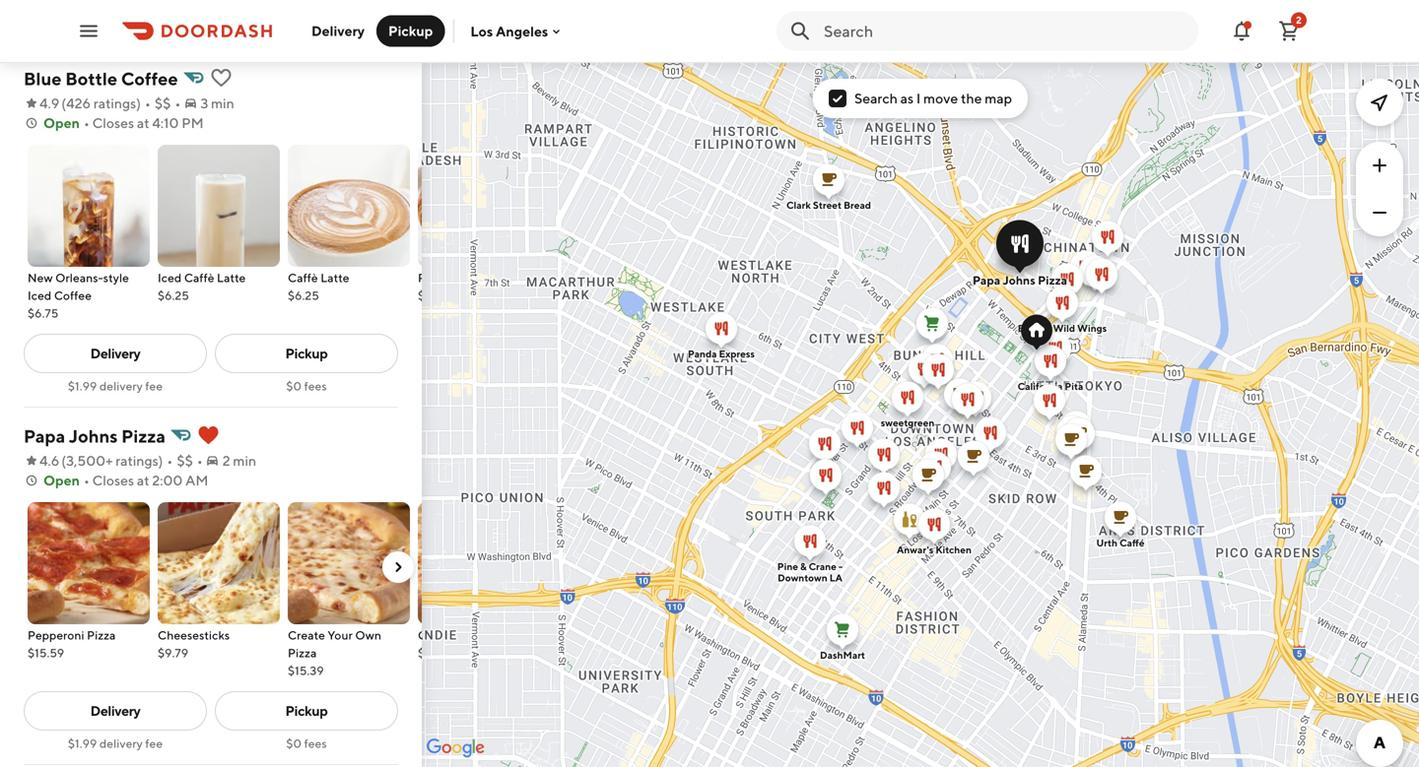 Task type: locate. For each thing, give the bounding box(es) containing it.
1 vertical spatial coffee
[[54, 289, 92, 303]]

buffalo wild wings
[[1018, 323, 1107, 334], [1018, 323, 1107, 334]]

-
[[839, 561, 843, 573], [839, 561, 843, 573]]

delivery down pepperoni pizza $15.59 in the bottom of the page
[[90, 703, 140, 719]]

bread
[[844, 200, 871, 211], [844, 200, 871, 211]]

2 open from the top
[[43, 473, 80, 489]]

pine
[[777, 561, 798, 573], [777, 561, 798, 573]]

caffè down iced caffè latte image
[[184, 271, 214, 285]]

bottle
[[65, 68, 117, 89]]

panda
[[688, 348, 717, 360], [688, 348, 717, 360]]

1 vertical spatial delivery
[[90, 345, 140, 362]]

1 horizontal spatial latte
[[320, 271, 349, 285]]

2 latte from the left
[[320, 271, 349, 285]]

1 horizontal spatial 2
[[1296, 14, 1302, 26]]

fee down $9.79
[[145, 737, 163, 751]]

buffalo
[[1018, 323, 1051, 334], [1018, 323, 1051, 334]]

closes down '( 426 ratings )' on the left
[[92, 115, 134, 131]]

move
[[923, 90, 958, 106]]

pepperoni pizza $15.59
[[28, 629, 116, 660]]

&
[[800, 561, 807, 573], [800, 561, 807, 573]]

( for blue
[[61, 95, 66, 111]]

min for coffee
[[211, 95, 234, 111]]

0 horizontal spatial )
[[136, 95, 141, 111]]

$0
[[286, 379, 302, 393], [286, 737, 302, 751]]

1 vertical spatial open
[[43, 473, 80, 489]]

iced inside new orleans-style iced coffee $6.75
[[28, 289, 52, 303]]

delivery for pizza
[[99, 737, 143, 751]]

coffee inside new orleans-style iced coffee $6.75
[[54, 289, 92, 303]]

wild
[[1053, 323, 1075, 334], [1053, 323, 1075, 334]]

caffè inside "caffè latte $6.25"
[[288, 271, 318, 285]]

0 horizontal spatial caffè
[[184, 271, 214, 285]]

ratings
[[93, 95, 136, 111], [116, 453, 158, 469]]

urth
[[1096, 538, 1118, 549], [1096, 538, 1118, 549]]

pickup button
[[376, 15, 445, 47]]

iced right style
[[158, 271, 182, 285]]

1 vertical spatial $15.39
[[288, 664, 324, 678]]

coffee down orleans-
[[54, 289, 92, 303]]

2 delivery from the top
[[99, 737, 143, 751]]

pm
[[182, 115, 204, 131]]

0 vertical spatial $0 fees
[[286, 379, 327, 393]]

open • closes at 2:00 am
[[43, 473, 208, 489]]

1 delivery link from the top
[[24, 334, 207, 373]]

2 vertical spatial pickup
[[285, 703, 328, 719]]

pizza inside pepperoni pizza $15.59
[[87, 629, 116, 643]]

papa
[[973, 273, 1000, 287], [973, 273, 1000, 287], [24, 426, 65, 447]]

downtown
[[778, 573, 827, 584], [778, 573, 827, 584]]

click to remove this store from your saved list image
[[197, 424, 220, 447]]

papa johns pizza
[[973, 273, 1067, 287], [973, 273, 1067, 287], [24, 426, 166, 447]]

pita
[[1065, 381, 1083, 392], [1065, 381, 1083, 392]]

) up open • closes at 4:10 pm
[[136, 95, 141, 111]]

pickup for papa johns pizza
[[285, 703, 328, 719]]

at for pizza
[[137, 473, 149, 489]]

1 closes from the top
[[92, 115, 134, 131]]

2 ( from the top
[[61, 453, 66, 469]]

0 horizontal spatial coffee
[[54, 289, 92, 303]]

0 horizontal spatial iced
[[28, 289, 52, 303]]

0 vertical spatial ratings
[[93, 95, 136, 111]]

clark street bread
[[786, 200, 871, 211], [786, 200, 871, 211]]

ratings for coffee
[[93, 95, 136, 111]]

map
[[985, 90, 1012, 106]]

1 vertical spatial $1.99
[[68, 737, 97, 751]]

$15.39 down cheese
[[418, 646, 454, 660]]

pepperoni pizza image
[[28, 503, 150, 625]]

2 button
[[1269, 11, 1309, 51]]

delivery button
[[300, 15, 376, 47]]

3 min
[[200, 95, 234, 111]]

0 vertical spatial open
[[43, 115, 80, 131]]

caffè latte $6.25
[[288, 271, 349, 303]]

$6.25 inside "caffè latte $6.25"
[[288, 289, 319, 303]]

clark
[[786, 200, 811, 211], [786, 200, 811, 211]]

1 open from the top
[[43, 115, 80, 131]]

$$ for papa johns pizza
[[177, 453, 193, 469]]

1 pickup link from the top
[[215, 334, 398, 373]]

0 vertical spatial at
[[137, 115, 149, 131]]

pickup
[[388, 23, 433, 39], [285, 345, 328, 362], [285, 703, 328, 719]]

$0 for blue bottle coffee
[[286, 379, 302, 393]]

• up 2:00
[[167, 453, 173, 469]]

create your own pizza $15.39
[[288, 629, 381, 678]]

$0 fees
[[286, 379, 327, 393], [286, 737, 327, 751]]

latte down 'caffè latte' image
[[320, 271, 349, 285]]

1 vertical spatial $$
[[177, 453, 193, 469]]

0 vertical spatial pickup link
[[215, 334, 398, 373]]

dashmart
[[820, 650, 865, 661], [820, 650, 865, 661]]

latte down iced caffè latte image
[[217, 271, 246, 285]]

1 vertical spatial $0
[[286, 737, 302, 751]]

0 vertical spatial (
[[61, 95, 66, 111]]

• $$ up 2:00
[[167, 453, 193, 469]]

0 vertical spatial )
[[136, 95, 141, 111]]

2 closes from the top
[[92, 473, 134, 489]]

pickup link
[[215, 334, 398, 373], [215, 692, 398, 731]]

open for blue
[[43, 115, 80, 131]]

delivery left pickup button
[[311, 23, 365, 39]]

latte inside iced caffè latte $6.25
[[217, 271, 246, 285]]

pickup link down "caffè latte $6.25" on the top left of the page
[[215, 334, 398, 373]]

1 vertical spatial closes
[[92, 473, 134, 489]]

0 vertical spatial iced
[[158, 271, 182, 285]]

0 vertical spatial fee
[[145, 379, 163, 393]]

1 vertical spatial delivery
[[99, 737, 143, 751]]

2 $0 from the top
[[286, 737, 302, 751]]

2 fees from the top
[[304, 737, 327, 751]]

at left 2:00
[[137, 473, 149, 489]]

1 items, open order cart image
[[1277, 19, 1301, 43]]

$6.00
[[418, 289, 452, 303]]

california pita
[[1018, 381, 1083, 392], [1018, 381, 1083, 392]]

delivery link down pepperoni pizza $15.59 in the bottom of the page
[[24, 692, 207, 731]]

2 at from the top
[[137, 473, 149, 489]]

0 vertical spatial $$
[[155, 95, 171, 111]]

0 vertical spatial fees
[[304, 379, 327, 393]]

(
[[61, 95, 66, 111], [61, 453, 66, 469]]

0 horizontal spatial 2
[[222, 453, 230, 469]]

) up 2:00
[[158, 453, 163, 469]]

1 vertical spatial iced
[[28, 289, 52, 303]]

0 vertical spatial $0
[[286, 379, 302, 393]]

cheesesticks $9.79
[[158, 629, 230, 660]]

0 vertical spatial delivery
[[311, 23, 365, 39]]

1 vertical spatial )
[[158, 453, 163, 469]]

4:10
[[152, 115, 179, 131]]

fee for coffee
[[145, 379, 163, 393]]

0 horizontal spatial latte
[[217, 271, 246, 285]]

panda express
[[688, 348, 755, 360], [688, 348, 755, 360]]

pain au chocolat $6.00
[[418, 271, 510, 303]]

coffee
[[121, 68, 178, 89], [54, 289, 92, 303]]

1 vertical spatial $0 fees
[[286, 737, 327, 751]]

0 vertical spatial $1.99 delivery fee
[[68, 379, 163, 393]]

1 delivery from the top
[[99, 379, 143, 393]]

1 $1.99 delivery fee from the top
[[68, 379, 163, 393]]

1 latte from the left
[[217, 271, 246, 285]]

1 vertical spatial fee
[[145, 737, 163, 751]]

• $$ up 4:10 in the left top of the page
[[145, 95, 171, 111]]

latte
[[217, 271, 246, 285], [320, 271, 349, 285]]

open down 4.6
[[43, 473, 80, 489]]

2 $6.25 from the left
[[288, 289, 319, 303]]

1 caffè from the left
[[184, 271, 214, 285]]

1 vertical spatial at
[[137, 473, 149, 489]]

delivery for coffee
[[90, 345, 140, 362]]

1 $1.99 from the top
[[68, 379, 97, 393]]

0 vertical spatial 2
[[1296, 14, 1302, 26]]

( right 4.6
[[61, 453, 66, 469]]

$15.39
[[418, 646, 454, 660], [288, 664, 324, 678]]

2 vertical spatial delivery
[[90, 703, 140, 719]]

1 vertical spatial min
[[233, 453, 256, 469]]

2 $1.99 from the top
[[68, 737, 97, 751]]

1 $6.25 from the left
[[158, 289, 189, 303]]

0 vertical spatial coffee
[[121, 68, 178, 89]]

1 $0 fees from the top
[[286, 379, 327, 393]]

3,500+
[[66, 453, 113, 469]]

pickup link down create your own pizza $15.39
[[215, 692, 398, 731]]

delivery
[[99, 379, 143, 393], [99, 737, 143, 751]]

caffè down 'caffè latte' image
[[288, 271, 318, 285]]

$6.25
[[158, 289, 189, 303], [288, 289, 319, 303]]

pickup link for papa johns pizza
[[215, 692, 398, 731]]

• $$ for papa johns pizza
[[167, 453, 193, 469]]

1 horizontal spatial coffee
[[121, 68, 178, 89]]

2 min
[[222, 453, 256, 469]]

) for pizza
[[158, 453, 163, 469]]

your
[[328, 629, 353, 643]]

fees
[[304, 379, 327, 393], [304, 737, 327, 751]]

iced caffè latte $6.25
[[158, 271, 246, 303]]

anwar's
[[897, 544, 934, 556], [897, 544, 934, 556]]

iced down new
[[28, 289, 52, 303]]

$1.99
[[68, 379, 97, 393], [68, 737, 97, 751]]

1 vertical spatial pickup
[[285, 345, 328, 362]]

open for papa
[[43, 473, 80, 489]]

1 horizontal spatial $$
[[177, 453, 193, 469]]

pizza
[[1038, 273, 1067, 287], [1038, 273, 1067, 287], [121, 426, 166, 447], [87, 629, 116, 643], [462, 629, 491, 643], [288, 646, 317, 660]]

powered by google image
[[427, 739, 485, 759]]

urth caffé anwar's kitchen
[[897, 538, 1145, 556], [897, 538, 1145, 556]]

0 vertical spatial $15.39
[[418, 646, 454, 660]]

2 caffè from the left
[[288, 271, 318, 285]]

at
[[137, 115, 149, 131], [137, 473, 149, 489]]

caffè
[[184, 271, 214, 285], [288, 271, 318, 285]]

1 horizontal spatial )
[[158, 453, 163, 469]]

pickup left los
[[388, 23, 433, 39]]

fee
[[145, 379, 163, 393], [145, 737, 163, 751]]

min
[[211, 95, 234, 111], [233, 453, 256, 469]]

1 vertical spatial • $$
[[167, 453, 193, 469]]

pickup down "caffè latte $6.25" on the top left of the page
[[285, 345, 328, 362]]

1 vertical spatial (
[[61, 453, 66, 469]]

2 delivery link from the top
[[24, 692, 207, 731]]

street
[[813, 200, 842, 211], [813, 200, 842, 211]]

ratings up open • closes at 2:00 am
[[116, 453, 158, 469]]

1 horizontal spatial $15.39
[[418, 646, 454, 660]]

0 vertical spatial • $$
[[145, 95, 171, 111]]

1 horizontal spatial caffè
[[288, 271, 318, 285]]

$$ up am
[[177, 453, 193, 469]]

ratings up open • closes at 4:10 pm
[[93, 95, 136, 111]]

open • closes at 4:10 pm
[[43, 115, 204, 131]]

$15.39 down the create
[[288, 664, 324, 678]]

1 vertical spatial delivery link
[[24, 692, 207, 731]]

zoom out image
[[1368, 201, 1391, 225]]

average rating of 4.9 out of 5 element
[[24, 94, 59, 113]]

$1.99 delivery fee
[[68, 379, 163, 393], [68, 737, 163, 751]]

3
[[200, 95, 208, 111]]

0 vertical spatial pickup
[[388, 23, 433, 39]]

1 horizontal spatial $6.25
[[288, 289, 319, 303]]

1 $0 from the top
[[286, 379, 302, 393]]

open
[[43, 115, 80, 131], [43, 473, 80, 489]]

( right 4.9 on the top left
[[61, 95, 66, 111]]

1 fee from the top
[[145, 379, 163, 393]]

2 $1.99 delivery fee from the top
[[68, 737, 163, 751]]

closes down the ( 3,500+ ratings )
[[92, 473, 134, 489]]

map region
[[370, 0, 1419, 768]]

0 vertical spatial closes
[[92, 115, 134, 131]]

la
[[829, 573, 842, 584], [829, 573, 842, 584]]

2 pickup link from the top
[[215, 692, 398, 731]]

kitchen
[[936, 544, 972, 556], [936, 544, 972, 556]]

0 horizontal spatial $$
[[155, 95, 171, 111]]

iced inside iced caffè latte $6.25
[[158, 271, 182, 285]]

iced caffè latte image
[[158, 145, 280, 267]]

0 vertical spatial $1.99
[[68, 379, 97, 393]]

$$ up 4:10 in the left top of the page
[[155, 95, 171, 111]]

1 horizontal spatial iced
[[158, 271, 182, 285]]

zoom in image
[[1368, 154, 1391, 177]]

1 at from the top
[[137, 115, 149, 131]]

)
[[136, 95, 141, 111], [158, 453, 163, 469]]

0 horizontal spatial $15.39
[[288, 664, 324, 678]]

create
[[288, 629, 325, 643]]

delivery link for johns
[[24, 692, 207, 731]]

at left 4:10 in the left top of the page
[[137, 115, 149, 131]]

delivery for pizza
[[90, 703, 140, 719]]

new orleans-style iced coffee $6.75
[[28, 271, 129, 320]]

$$
[[155, 95, 171, 111], [177, 453, 193, 469]]

delivery link
[[24, 334, 207, 373], [24, 692, 207, 731]]

$15.59
[[28, 646, 64, 660]]

coffee up 4:10 in the left top of the page
[[121, 68, 178, 89]]

2 $0 fees from the top
[[286, 737, 327, 751]]

1 ( from the top
[[61, 95, 66, 111]]

1 vertical spatial 2
[[222, 453, 230, 469]]

0 horizontal spatial $6.25
[[158, 289, 189, 303]]

delivery down new orleans-style iced coffee $6.75
[[90, 345, 140, 362]]

pickup link for blue bottle coffee
[[215, 334, 398, 373]]

fee up the ( 3,500+ ratings )
[[145, 379, 163, 393]]

• up open • closes at 4:10 pm
[[145, 95, 151, 111]]

open down 4.9 on the top left
[[43, 115, 80, 131]]

0 vertical spatial delivery
[[99, 379, 143, 393]]

closes
[[92, 115, 134, 131], [92, 473, 134, 489]]

pain
[[418, 271, 442, 285]]

1 vertical spatial $1.99 delivery fee
[[68, 737, 163, 751]]

0 vertical spatial min
[[211, 95, 234, 111]]

1 vertical spatial pickup link
[[215, 692, 398, 731]]

1 fees from the top
[[304, 379, 327, 393]]

• up 4:10 in the left top of the page
[[175, 95, 181, 111]]

Store search: begin typing to search for stores available on DoorDash text field
[[824, 20, 1186, 42]]

notification bell image
[[1230, 19, 1253, 43]]

delivery link down new orleans-style iced coffee $6.75
[[24, 334, 207, 373]]

cheesesticks image
[[158, 503, 280, 625]]

pickup down create your own pizza $15.39
[[285, 703, 328, 719]]

0 vertical spatial delivery link
[[24, 334, 207, 373]]

2 fee from the top
[[145, 737, 163, 751]]

1 vertical spatial ratings
[[116, 453, 158, 469]]

1 vertical spatial fees
[[304, 737, 327, 751]]

iced
[[158, 271, 182, 285], [28, 289, 52, 303]]

wings
[[1077, 323, 1107, 334], [1077, 323, 1107, 334]]

2 inside button
[[1296, 14, 1302, 26]]

caffé
[[1120, 538, 1145, 549], [1120, 538, 1145, 549]]

$1.99 delivery fee for johns
[[68, 737, 163, 751]]

sweetgreen
[[881, 417, 934, 429], [881, 417, 934, 429]]

Search as I move the map checkbox
[[829, 90, 846, 107]]

min for pizza
[[233, 453, 256, 469]]

blue
[[24, 68, 62, 89]]



Task type: vqa. For each thing, say whether or not it's contained in the screenshot.
California
yes



Task type: describe. For each thing, give the bounding box(es) containing it.
los
[[470, 23, 493, 39]]

i
[[916, 90, 921, 106]]

fees for papa johns pizza
[[304, 737, 327, 751]]

am
[[185, 473, 208, 489]]

$0 fees for coffee
[[286, 379, 327, 393]]

pizza inside create your own pizza $15.39
[[288, 646, 317, 660]]

fees for blue bottle coffee
[[304, 379, 327, 393]]

$15.39 inside the cheese pizza $15.39
[[418, 646, 454, 660]]

los angeles
[[470, 23, 548, 39]]

) for coffee
[[136, 95, 141, 111]]

closes for bottle
[[92, 115, 134, 131]]

orleans-
[[55, 271, 103, 285]]

( 3,500+ ratings )
[[61, 453, 163, 469]]

pickup for blue bottle coffee
[[285, 345, 328, 362]]

delivery link for bottle
[[24, 334, 207, 373]]

caffè inside iced caffè latte $6.25
[[184, 271, 214, 285]]

cheese pizza $15.39
[[418, 629, 491, 660]]

pepperoni
[[28, 629, 84, 643]]

latte inside "caffè latte $6.25"
[[320, 271, 349, 285]]

ratings for pizza
[[116, 453, 158, 469]]

pickup inside button
[[388, 23, 433, 39]]

• down the 426
[[84, 115, 90, 131]]

angeles
[[496, 23, 548, 39]]

$1.99 delivery fee for bottle
[[68, 379, 163, 393]]

los angeles button
[[470, 23, 564, 39]]

pizza inside the cheese pizza $15.39
[[462, 629, 491, 643]]

$1.99 for bottle
[[68, 379, 97, 393]]

$15.39 inside create your own pizza $15.39
[[288, 664, 324, 678]]

$0 fees for pizza
[[286, 737, 327, 751]]

click to add this store to your saved list image
[[209, 66, 233, 90]]

caffè latte image
[[288, 145, 410, 267]]

$6.75
[[28, 306, 59, 320]]

4.9
[[39, 95, 59, 111]]

style
[[103, 271, 129, 285]]

426
[[66, 95, 91, 111]]

as
[[900, 90, 914, 106]]

open menu image
[[77, 19, 101, 43]]

cheese
[[418, 629, 459, 643]]

create your own pizza image
[[288, 503, 410, 625]]

2 for 2 min
[[222, 453, 230, 469]]

fee for pizza
[[145, 737, 163, 751]]

au
[[444, 271, 458, 285]]

2 for 2
[[1296, 14, 1302, 26]]

• down 3,500+
[[84, 473, 90, 489]]

$0 for papa johns pizza
[[286, 737, 302, 751]]

• up am
[[197, 453, 203, 469]]

$1.99 for johns
[[68, 737, 97, 751]]

search
[[854, 90, 898, 106]]

new
[[28, 271, 53, 285]]

cheesesticks
[[158, 629, 230, 643]]

$9.79
[[158, 646, 188, 660]]

average rating of 4.6 out of 5 element
[[24, 451, 59, 471]]

new orleans-style iced coffee image
[[28, 145, 150, 267]]

own
[[355, 629, 381, 643]]

search as i move the map
[[854, 90, 1012, 106]]

delivery for coffee
[[99, 379, 143, 393]]

recenter the map image
[[1368, 91, 1391, 114]]

4.6
[[39, 453, 59, 469]]

chocolat
[[460, 271, 510, 285]]

$$ for blue bottle coffee
[[155, 95, 171, 111]]

• $$ for blue bottle coffee
[[145, 95, 171, 111]]

blue bottle coffee
[[24, 68, 178, 89]]

the
[[961, 90, 982, 106]]

delivery inside button
[[311, 23, 365, 39]]

closes for johns
[[92, 473, 134, 489]]

$6.25 inside iced caffè latte $6.25
[[158, 289, 189, 303]]

next image
[[390, 560, 406, 575]]

2:00
[[152, 473, 183, 489]]

at for coffee
[[137, 115, 149, 131]]

( for papa
[[61, 453, 66, 469]]

( 426 ratings )
[[61, 95, 141, 111]]



